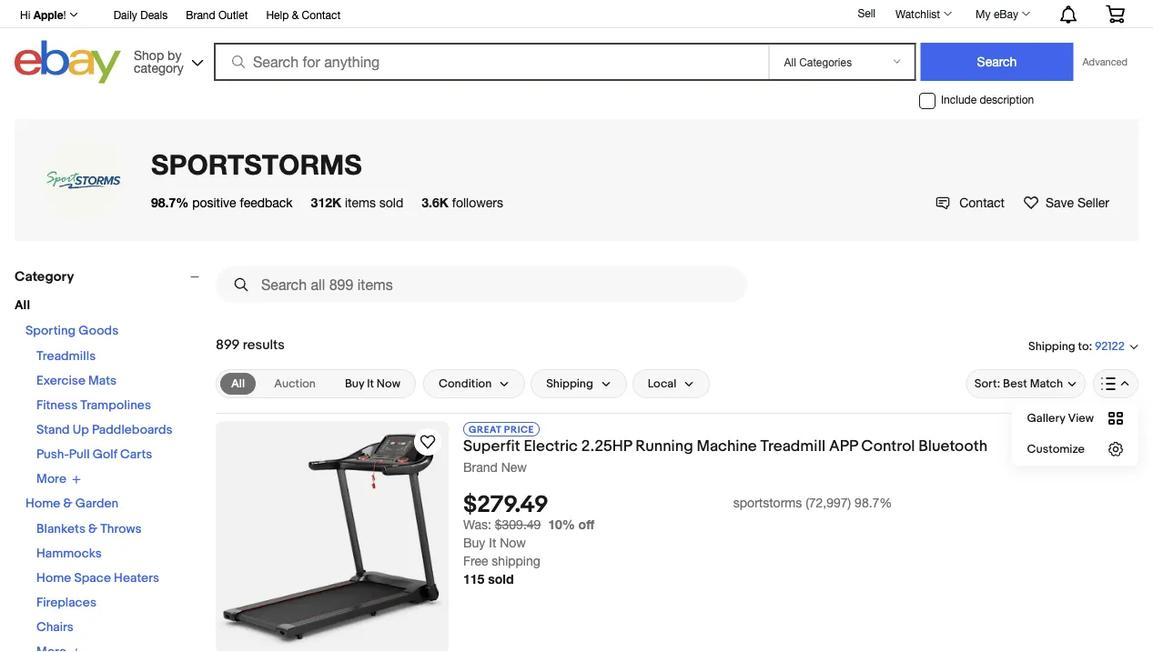 Task type: locate. For each thing, give the bounding box(es) containing it.
brand down superfit at the bottom left of the page
[[463, 460, 498, 475]]

0 horizontal spatial it
[[367, 377, 374, 391]]

buy right auction link at the bottom
[[345, 377, 364, 391]]

0 vertical spatial &
[[292, 8, 299, 21]]

0 vertical spatial brand
[[186, 8, 215, 21]]

0 horizontal spatial &
[[63, 497, 72, 512]]

& right help
[[292, 8, 299, 21]]

1 vertical spatial 98.7%
[[855, 496, 893, 511]]

great price superfit  electric 2.25hp running machine treadmill  app control bluetooth brand new
[[463, 424, 988, 475]]

gallery view
[[1028, 412, 1094, 426]]

98.7% inside sportstorms (72,997) 98.7% was: $309.49 10% off buy it now free shipping 115 sold
[[855, 496, 893, 511]]

control
[[862, 437, 915, 456]]

stand up paddleboards link
[[36, 423, 173, 438]]

1 vertical spatial home
[[36, 571, 71, 587]]

space
[[74, 571, 111, 587]]

superfit  electric 2.25hp running machine treadmill  app control bluetooth image
[[216, 422, 449, 653]]

& for contact
[[292, 8, 299, 21]]

feedback
[[240, 195, 293, 210]]

positive
[[192, 195, 236, 210]]

0 horizontal spatial all
[[15, 298, 30, 314]]

1 vertical spatial sold
[[488, 572, 514, 587]]

& down the more button
[[63, 497, 72, 512]]

1 horizontal spatial sold
[[488, 572, 514, 587]]

0 horizontal spatial now
[[377, 377, 401, 391]]

0 horizontal spatial brand
[[186, 8, 215, 21]]

price
[[504, 424, 534, 436]]

shipping inside shipping to : 92122
[[1029, 340, 1076, 354]]

3.6k followers
[[422, 195, 503, 210]]

1 vertical spatial contact
[[960, 195, 1005, 210]]

contact inside account navigation
[[302, 8, 341, 21]]

contact right help
[[302, 8, 341, 21]]

buy up free
[[463, 536, 486, 551]]

1 vertical spatial all
[[231, 377, 245, 391]]

all down category
[[15, 298, 30, 314]]

899
[[216, 337, 240, 353]]

0 vertical spatial shipping
[[1029, 340, 1076, 354]]

sporting goods
[[25, 324, 119, 339]]

899 results
[[216, 337, 285, 353]]

0 horizontal spatial sold
[[380, 195, 404, 210]]

save seller
[[1046, 195, 1110, 210]]

watch superfit  electric 2.25hp running machine treadmill  app control bluetooth image
[[417, 432, 439, 453]]

sold right items
[[380, 195, 404, 210]]

bluetooth
[[919, 437, 988, 456]]

hi
[[20, 8, 30, 21]]

brand
[[186, 8, 215, 21], [463, 460, 498, 475]]

more button
[[36, 472, 81, 488]]

home space heaters link
[[36, 571, 159, 587]]

1 horizontal spatial now
[[500, 536, 526, 551]]

chairs
[[36, 621, 74, 636]]

1 vertical spatial shipping
[[547, 377, 594, 391]]

0 vertical spatial buy
[[345, 377, 364, 391]]

buy
[[345, 377, 364, 391], [463, 536, 486, 551]]

shipping inside dropdown button
[[547, 377, 594, 391]]

include description
[[941, 93, 1035, 106]]

1 horizontal spatial shipping
[[1029, 340, 1076, 354]]

1 horizontal spatial all
[[231, 377, 245, 391]]

home inside blankets & throws hammocks home space heaters fireplaces chairs
[[36, 571, 71, 587]]

shop by category button
[[126, 41, 208, 80]]

now left condition at bottom left
[[377, 377, 401, 391]]

&
[[292, 8, 299, 21], [63, 497, 72, 512], [88, 522, 98, 538]]

1 horizontal spatial brand
[[463, 460, 498, 475]]

blankets & throws link
[[36, 522, 142, 538]]

0 vertical spatial it
[[367, 377, 374, 391]]

watchlist
[[896, 7, 941, 20]]

it right auction at the left of the page
[[367, 377, 374, 391]]

98.7% left positive
[[151, 195, 189, 210]]

98.7%
[[151, 195, 189, 210], [855, 496, 893, 511]]

outlet
[[219, 8, 248, 21]]

0 vertical spatial home
[[25, 497, 60, 512]]

all down 899
[[231, 377, 245, 391]]

category
[[15, 269, 74, 285]]

all inside "link"
[[231, 377, 245, 391]]

condition button
[[423, 370, 526, 399]]

electric
[[524, 437, 578, 456]]

& inside blankets & throws hammocks home space heaters fireplaces chairs
[[88, 522, 98, 538]]

1 vertical spatial it
[[489, 536, 497, 551]]

shipping left to on the right
[[1029, 340, 1076, 354]]

0 horizontal spatial 98.7%
[[151, 195, 189, 210]]

shipping up electric
[[547, 377, 594, 391]]

None submit
[[921, 43, 1074, 81]]

sold down shipping
[[488, 572, 514, 587]]

312k
[[311, 195, 342, 210]]

2 horizontal spatial &
[[292, 8, 299, 21]]

golf
[[93, 448, 117, 463]]

home
[[25, 497, 60, 512], [36, 571, 71, 587]]

& down garden
[[88, 522, 98, 538]]

2.25hp
[[582, 437, 632, 456]]

contact left save at top right
[[960, 195, 1005, 210]]

1 vertical spatial &
[[63, 497, 72, 512]]

fitness trampolines link
[[36, 398, 151, 414]]

$279.49
[[463, 492, 549, 520]]

treadmill
[[761, 437, 826, 456]]

0 horizontal spatial contact
[[302, 8, 341, 21]]

apple
[[33, 8, 63, 21]]

my
[[976, 7, 991, 20]]

1 horizontal spatial it
[[489, 536, 497, 551]]

1 horizontal spatial buy
[[463, 536, 486, 551]]

0 vertical spatial sold
[[380, 195, 404, 210]]

all
[[15, 298, 30, 314], [231, 377, 245, 391]]

& inside account navigation
[[292, 8, 299, 21]]

shipping button
[[531, 370, 627, 399]]

machine
[[697, 437, 757, 456]]

now up shipping
[[500, 536, 526, 551]]

auction
[[274, 377, 316, 391]]

customize
[[1028, 443, 1085, 457]]

home down more
[[25, 497, 60, 512]]

home & garden
[[25, 497, 119, 512]]

gallery view link
[[1013, 403, 1138, 434]]

shop by category banner
[[10, 0, 1139, 88]]

1 vertical spatial buy
[[463, 536, 486, 551]]

include
[[941, 93, 977, 106]]

to
[[1079, 340, 1089, 354]]

deals
[[140, 8, 168, 21]]

sort: best match button
[[967, 370, 1086, 399]]

0 horizontal spatial shipping
[[547, 377, 594, 391]]

1 horizontal spatial 98.7%
[[855, 496, 893, 511]]

brand outlet link
[[186, 5, 248, 25]]

was:
[[463, 518, 492, 533]]

1 horizontal spatial &
[[88, 522, 98, 538]]

0 vertical spatial now
[[377, 377, 401, 391]]

off
[[579, 518, 595, 533]]

buy it now
[[345, 377, 401, 391]]

1 horizontal spatial contact
[[960, 195, 1005, 210]]

items
[[345, 195, 376, 210]]

0 vertical spatial all
[[15, 298, 30, 314]]

brand inside account navigation
[[186, 8, 215, 21]]

shipping for shipping to : 92122
[[1029, 340, 1076, 354]]

great
[[469, 424, 502, 436]]

home up fireplaces
[[36, 571, 71, 587]]

brand left "outlet"
[[186, 8, 215, 21]]

best
[[1003, 377, 1028, 391]]

shipping
[[492, 554, 541, 569]]

up
[[73, 423, 89, 438]]

now
[[377, 377, 401, 391], [500, 536, 526, 551]]

98.7% right (72,997)
[[855, 496, 893, 511]]

0 horizontal spatial buy
[[345, 377, 364, 391]]

chairs link
[[36, 621, 74, 636]]

2 vertical spatial &
[[88, 522, 98, 538]]

(72,997)
[[806, 496, 852, 511]]

more
[[36, 472, 66, 488]]

0 vertical spatial contact
[[302, 8, 341, 21]]

1 vertical spatial now
[[500, 536, 526, 551]]

trampolines
[[80, 398, 151, 414]]

1 vertical spatial brand
[[463, 460, 498, 475]]

it down was:
[[489, 536, 497, 551]]



Task type: describe. For each thing, give the bounding box(es) containing it.
it inside sportstorms (72,997) 98.7% was: $309.49 10% off buy it now free shipping 115 sold
[[489, 536, 497, 551]]

shop
[[134, 47, 164, 62]]

condition
[[439, 377, 492, 391]]

superfit  electric 2.25hp running machine treadmill  app control bluetooth link
[[463, 437, 1139, 459]]

buy inside sportstorms (72,997) 98.7% was: $309.49 10% off buy it now free shipping 115 sold
[[463, 536, 486, 551]]

10%
[[548, 518, 575, 533]]

daily deals link
[[113, 5, 168, 25]]

& for throws
[[88, 522, 98, 538]]

fitness
[[36, 398, 78, 414]]

hammocks link
[[36, 547, 102, 562]]

hammocks
[[36, 547, 102, 562]]

fireplaces
[[36, 596, 97, 611]]

customize button
[[1013, 434, 1138, 465]]

blankets
[[36, 522, 86, 538]]

sort: best match
[[975, 377, 1064, 391]]

$279.49 main content
[[216, 260, 1139, 653]]

contact link
[[936, 195, 1005, 210]]

sort:
[[975, 377, 1001, 391]]

paddleboards
[[92, 423, 173, 438]]

312k items sold
[[311, 195, 404, 210]]

it inside buy it now link
[[367, 377, 374, 391]]

hi apple !
[[20, 8, 66, 21]]

match
[[1030, 377, 1064, 391]]

ebay
[[994, 7, 1019, 20]]

sportstorms link
[[151, 148, 362, 181]]

sportstorms image
[[44, 140, 124, 220]]

0 vertical spatial 98.7%
[[151, 195, 189, 210]]

3.6k
[[422, 195, 449, 210]]

category
[[134, 60, 184, 75]]

local button
[[633, 370, 710, 399]]

all link
[[220, 373, 256, 395]]

new
[[501, 460, 527, 475]]

listing options selector. list view selected. image
[[1102, 377, 1131, 392]]

sportstorms
[[734, 496, 802, 511]]

help
[[266, 8, 289, 21]]

help & contact
[[266, 8, 341, 21]]

115
[[463, 572, 485, 587]]

blankets & throws hammocks home space heaters fireplaces chairs
[[36, 522, 159, 636]]

by
[[168, 47, 182, 62]]

save
[[1046, 195, 1075, 210]]

Search for anything text field
[[217, 45, 765, 79]]

treadmills link
[[36, 349, 96, 365]]

daily deals
[[113, 8, 168, 21]]

sporting goods link
[[25, 324, 119, 339]]

sold inside sportstorms (72,997) 98.7% was: $309.49 10% off buy it now free shipping 115 sold
[[488, 572, 514, 587]]

98.7% positive feedback
[[151, 195, 293, 210]]

garden
[[75, 497, 119, 512]]

buy it now link
[[334, 373, 411, 395]]

shipping for shipping
[[547, 377, 594, 391]]

followers
[[452, 195, 503, 210]]

daily
[[113, 8, 137, 21]]

superfit  electric 2.25hp running machine treadmill  app control bluetooth heading
[[463, 437, 988, 456]]

auction link
[[263, 373, 327, 395]]

sportstorms (72,997) 98.7% was: $309.49 10% off buy it now free shipping 115 sold
[[463, 496, 893, 587]]

free
[[463, 554, 488, 569]]

push-pull golf carts link
[[36, 448, 152, 463]]

$309.49
[[495, 518, 541, 533]]

my ebay
[[976, 7, 1019, 20]]

pull
[[69, 448, 90, 463]]

your shopping cart image
[[1105, 5, 1126, 23]]

none submit inside shop by category banner
[[921, 43, 1074, 81]]

local
[[648, 377, 677, 391]]

running
[[636, 437, 694, 456]]

sportstorms
[[151, 148, 362, 181]]

carts
[[120, 448, 152, 463]]

All selected text field
[[231, 376, 245, 392]]

view
[[1068, 412, 1094, 426]]

results
[[243, 337, 285, 353]]

sporting
[[25, 324, 76, 339]]

treadmills
[[36, 349, 96, 365]]

brand inside great price superfit  electric 2.25hp running machine treadmill  app control bluetooth brand new
[[463, 460, 498, 475]]

exercise mats link
[[36, 374, 117, 389]]

!
[[63, 8, 66, 21]]

stand
[[36, 423, 70, 438]]

account navigation
[[10, 0, 1139, 28]]

treadmills exercise mats fitness trampolines stand up paddleboards push-pull golf carts
[[36, 349, 173, 463]]

advanced
[[1083, 56, 1128, 68]]

& for garden
[[63, 497, 72, 512]]

:
[[1089, 340, 1093, 354]]

now inside sportstorms (72,997) 98.7% was: $309.49 10% off buy it now free shipping 115 sold
[[500, 536, 526, 551]]

fireplaces link
[[36, 596, 97, 611]]

brand outlet
[[186, 8, 248, 21]]

throws
[[100, 522, 142, 538]]

gallery
[[1028, 412, 1066, 426]]

seller
[[1078, 195, 1110, 210]]

Search all 899 items field
[[216, 267, 748, 303]]

home & garden link
[[25, 497, 119, 512]]

superfit
[[463, 437, 520, 456]]

description
[[980, 93, 1035, 106]]

watchlist link
[[886, 3, 961, 25]]

goods
[[79, 324, 119, 339]]



Task type: vqa. For each thing, say whether or not it's contained in the screenshot.
Used's (1)
no



